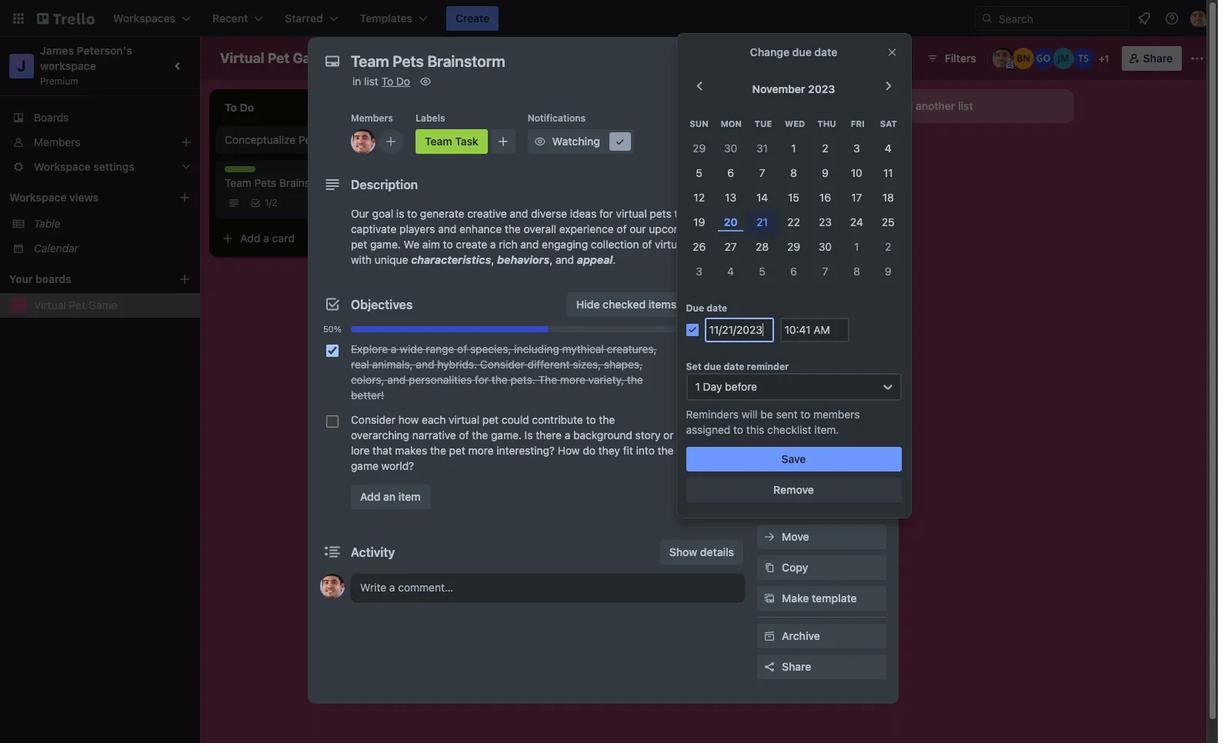 Task type: describe. For each thing, give the bounding box(es) containing it.
M/D/YYYY text field
[[705, 318, 774, 343]]

template
[[812, 592, 857, 605]]

show details link
[[660, 540, 743, 565]]

table
[[34, 217, 60, 230]]

Add time text field
[[780, 318, 849, 343]]

card up wed
[[789, 106, 810, 118]]

add a card for 1st create from template… image from right
[[677, 139, 732, 152]]

1 vertical spatial 30
[[819, 240, 832, 253]]

diverse
[[531, 207, 567, 220]]

sm image for "labels" link
[[762, 159, 777, 174]]

of inside explore a wide range of species, including mythical creatures, real animals, and hybrids. consider different sizes, shapes, colors, and personalities for the pets. the more variety, the better!
[[457, 342, 467, 355]]

sizes,
[[573, 358, 601, 371]]

mythical
[[562, 342, 604, 355]]

26
[[693, 240, 706, 253]]

and up the overall
[[510, 207, 528, 220]]

custom fields button
[[757, 343, 886, 359]]

0 vertical spatial list
[[364, 75, 378, 88]]

1 vertical spatial date
[[707, 303, 728, 314]]

each inside our goal is to generate creative and diverse ideas for virtual pets that will captivate players and enhance the overall experience of our upcoming virtual pet game. we aim to create a rich and engaging collection of virtual pets, each with unique
[[716, 238, 740, 251]]

1 vertical spatial james peterson (jamespeterson93) image
[[992, 48, 1014, 69]]

1 vertical spatial power-
[[757, 383, 789, 395]]

notifications
[[528, 112, 586, 124]]

1 horizontal spatial pets
[[299, 133, 320, 146]]

0 vertical spatial 5 button
[[684, 161, 715, 186]]

checklist
[[768, 423, 812, 437]]

1 vertical spatial 29
[[788, 240, 801, 253]]

Write a comment text field
[[351, 574, 745, 602]]

31
[[757, 142, 768, 155]]

0 horizontal spatial 4 button
[[715, 260, 747, 284]]

visible
[[457, 52, 489, 65]]

item.
[[815, 423, 839, 437]]

variety,
[[588, 373, 624, 386]]

explore
[[351, 342, 388, 355]]

filters
[[945, 52, 976, 65]]

create from template… image
[[394, 232, 406, 245]]

copy link
[[757, 556, 886, 580]]

1 horizontal spatial 9
[[885, 265, 892, 278]]

create button
[[446, 6, 499, 31]]

edit button
[[707, 172, 745, 197]]

add up the creative
[[459, 139, 479, 152]]

description
[[351, 178, 418, 192]]

james peterson's workspace link
[[40, 44, 135, 72]]

due for change
[[793, 45, 812, 58]]

sm image for copy 'link'
[[762, 560, 777, 576]]

of down our
[[642, 238, 652, 251]]

will inside reminders will be sent to members assigned to this checklist item.
[[742, 408, 758, 421]]

game inside the board name text box
[[293, 50, 331, 66]]

colors,
[[351, 373, 384, 386]]

0 vertical spatial 8
[[791, 166, 797, 180]]

Board name text field
[[212, 46, 339, 71]]

automation inside button
[[851, 52, 909, 65]]

boards link
[[0, 105, 200, 130]]

how
[[558, 444, 580, 457]]

hybrids.
[[437, 358, 477, 371]]

sun
[[690, 119, 709, 129]]

items
[[648, 298, 676, 311]]

0 horizontal spatial color: bold lime, title: "team task" element
[[225, 166, 272, 178]]

task for team task team pets brainstorm
[[251, 166, 272, 178]]

of inside consider how each virtual pet could contribute to the overarching narrative of the game. is there a background story or lore that makes the pet more interesting? how do they fit into the game world?
[[459, 429, 469, 442]]

save button
[[686, 447, 902, 472]]

shapes,
[[604, 358, 643, 371]]

25
[[882, 216, 895, 229]]

23
[[819, 216, 832, 229]]

item
[[398, 490, 421, 503]]

1 vertical spatial 29 button
[[778, 235, 810, 260]]

sm image for cover
[[762, 312, 777, 328]]

consider inside explore a wide range of species, including mythical creatures, real animals, and hybrids. consider different sizes, shapes, colors, and personalities for the pets. the more variety, the better!
[[480, 358, 525, 371]]

0 vertical spatial 7
[[760, 166, 766, 180]]

workspace visible button
[[370, 46, 499, 71]]

add a card for create from template… icon
[[240, 232, 295, 245]]

0 vertical spatial 9 button
[[810, 161, 841, 186]]

1 vertical spatial 9 button
[[873, 260, 904, 284]]

1 vertical spatial 2
[[272, 197, 277, 209]]

the up background
[[599, 413, 615, 426]]

game
[[351, 459, 378, 472]]

task for team task
[[455, 135, 478, 148]]

to up wed
[[778, 106, 787, 118]]

attachment button
[[757, 246, 886, 271]]

checklist link
[[757, 185, 886, 209]]

add up the tue
[[757, 106, 775, 118]]

0 horizontal spatial virtual
[[34, 299, 66, 312]]

behaviors
[[497, 253, 550, 266]]

Search field
[[993, 7, 1128, 30]]

0 vertical spatial 8 button
[[778, 161, 810, 186]]

Consider how each virtual pet could contribute to the overarching narrative of the game. Is there a background story or lore that makes the pet more interesting? How do they fit into the game world? checkbox
[[326, 416, 339, 428]]

1 horizontal spatial 4 button
[[873, 136, 904, 161]]

a inside consider how each virtual pet could contribute to the overarching narrative of the game. is there a background story or lore that makes the pet more interesting? how do they fit into the game world?
[[565, 429, 570, 442]]

1 vertical spatial 3
[[696, 265, 703, 278]]

1 vertical spatial ups
[[789, 383, 807, 395]]

set due date reminder
[[686, 361, 789, 373]]

world?
[[381, 459, 414, 472]]

consider how each virtual pet could contribute to the overarching narrative of the game. is there a background story or lore that makes the pet more interesting? how do they fit into the game world?
[[351, 413, 674, 472]]

2 horizontal spatial james peterson (jamespeterson93) image
[[388, 194, 406, 212]]

a inside our goal is to generate creative and diverse ideas for virtual pets that will captivate players and enhance the overall experience of our upcoming virtual pet game. we aim to create a rich and engaging collection of virtual pets, each with unique
[[490, 238, 496, 251]]

4 for the right 4 button
[[885, 142, 892, 155]]

last month image
[[690, 77, 708, 95]]

2 create from template… image from the left
[[831, 140, 843, 152]]

players
[[399, 222, 435, 235]]

0 horizontal spatial labels
[[416, 112, 445, 124]]

1 horizontal spatial members link
[[757, 123, 886, 148]]

location
[[782, 282, 825, 295]]

custom fields
[[782, 344, 854, 357]]

1 down team task team pets brainstorm on the top left of the page
[[265, 197, 269, 209]]

1 vertical spatial game
[[88, 299, 117, 312]]

virtual up pets,
[[701, 222, 732, 235]]

21 button
[[747, 210, 778, 235]]

date for change due date
[[815, 45, 838, 58]]

pet inside the board name text box
[[267, 50, 290, 66]]

virtual inside the board name text box
[[220, 50, 264, 66]]

1 vertical spatial 1 button
[[841, 235, 873, 260]]

change due date
[[750, 45, 838, 58]]

day
[[703, 380, 722, 393]]

of left our
[[617, 222, 627, 235]]

contribute
[[532, 413, 583, 426]]

1 , from the left
[[491, 253, 494, 266]]

1 vertical spatial virtual pet game
[[34, 299, 117, 312]]

add power-ups
[[782, 406, 861, 419]]

search image
[[981, 12, 993, 25]]

power- inside button
[[760, 52, 797, 65]]

1 vertical spatial pet
[[69, 299, 85, 312]]

actions
[[757, 508, 791, 519]]

1 vertical spatial 6 button
[[778, 260, 810, 284]]

the down "shapes,"
[[627, 373, 643, 386]]

0 horizontal spatial 30 button
[[715, 136, 747, 161]]

1 vertical spatial 8 button
[[841, 260, 873, 284]]

there
[[536, 429, 562, 442]]

tara schultz (taraschultz7) image
[[1072, 48, 1094, 69]]

1 horizontal spatial 3
[[854, 142, 860, 155]]

2 vertical spatial power-
[[805, 406, 841, 419]]

a down the sun
[[700, 139, 706, 152]]

0 vertical spatial 6 button
[[715, 161, 747, 186]]

team pets brainstorm link
[[225, 175, 403, 191]]

will inside our goal is to generate creative and diverse ideas for virtual pets that will captivate players and enhance the overall experience of our upcoming virtual pet game. we aim to create a rich and engaging collection of virtual pets, each with unique
[[697, 207, 713, 220]]

share for bottom share "button"
[[782, 660, 811, 673]]

save
[[782, 453, 806, 466]]

0 horizontal spatial 30
[[724, 142, 738, 155]]

conceptualize
[[225, 133, 296, 146]]

27 button
[[715, 235, 747, 260]]

1 for bottom 1 button
[[855, 240, 860, 253]]

24 button
[[841, 210, 873, 235]]

add a card button for 1st create from template… image from right
[[653, 134, 825, 159]]

0 vertical spatial james peterson (jamespeterson93) image
[[351, 129, 375, 154]]

sm image for move
[[762, 529, 777, 545]]

1 horizontal spatial pet
[[449, 444, 465, 457]]

virtual pet game inside the board name text box
[[220, 50, 331, 66]]

in
[[352, 75, 361, 88]]

the inside our goal is to generate creative and diverse ideas for virtual pets that will captivate players and enhance the overall experience of our upcoming virtual pet game. we aim to create a rich and engaging collection of virtual pets, each with unique
[[505, 222, 521, 235]]

1 horizontal spatial 30 button
[[810, 235, 841, 260]]

13
[[725, 191, 737, 204]]

the down narrative
[[430, 444, 446, 457]]

and down wide
[[416, 358, 434, 371]]

delete
[[701, 298, 734, 311]]

15 button
[[778, 186, 810, 210]]

10
[[851, 166, 863, 180]]

move
[[782, 530, 809, 543]]

1 horizontal spatial 7
[[823, 265, 829, 278]]

card for create from template… icon
[[272, 232, 295, 245]]

1 horizontal spatial james peterson (jamespeterson93) image
[[1190, 9, 1209, 28]]

narrative
[[412, 429, 456, 442]]

workspace views
[[9, 191, 99, 204]]

watching button
[[528, 129, 634, 154]]

enhance
[[459, 222, 502, 235]]

2 vertical spatial ups
[[841, 406, 861, 419]]

location link
[[757, 277, 886, 302]]

28 button
[[747, 235, 778, 260]]

characteristics , behaviors , and appeal .
[[411, 253, 616, 266]]

and down generate
[[438, 222, 456, 235]]

2 horizontal spatial pet
[[482, 413, 499, 426]]

add down the sun
[[677, 139, 697, 152]]

how
[[398, 413, 419, 426]]

0 horizontal spatial automation
[[757, 445, 809, 456]]

primary element
[[0, 0, 1218, 37]]

0 vertical spatial 7 button
[[747, 161, 778, 186]]

boards
[[35, 272, 71, 285]]

virtual up our
[[616, 207, 647, 220]]

pets.
[[510, 373, 535, 386]]

into
[[636, 444, 655, 457]]

0 vertical spatial 29 button
[[684, 136, 715, 161]]

sm image for watching 'button'
[[532, 134, 548, 149]]

1 vertical spatial 8
[[854, 265, 860, 278]]

and up the behaviors
[[520, 238, 539, 251]]

hide checked items link
[[567, 292, 686, 317]]

add an item
[[360, 490, 421, 503]]

1 horizontal spatial 3 button
[[841, 136, 873, 161]]

archive
[[782, 629, 820, 642]]

15
[[788, 191, 800, 204]]

wed
[[785, 119, 805, 129]]

to
[[381, 75, 393, 88]]

add down team task team pets brainstorm on the top left of the page
[[240, 232, 260, 245]]

story
[[635, 429, 661, 442]]

sm image for location link
[[762, 282, 777, 297]]

wide
[[400, 342, 423, 355]]

0 vertical spatial 1 button
[[778, 136, 810, 161]]

0 horizontal spatial 29
[[693, 142, 706, 155]]

create
[[456, 238, 487, 251]]

0 notifications image
[[1135, 9, 1153, 28]]

sm image for 'checklist' link
[[762, 189, 777, 205]]

create a view image
[[179, 192, 191, 204]]

sm image for members
[[762, 128, 777, 143]]

21
[[757, 216, 768, 229]]

1 right the tara schultz (taraschultz7) icon on the right
[[1105, 53, 1109, 65]]

james
[[40, 44, 74, 57]]

the down or on the bottom right
[[658, 444, 674, 457]]

1 horizontal spatial members
[[351, 112, 393, 124]]

sm image right watching
[[612, 134, 628, 149]]

to up characteristics
[[443, 238, 453, 251]]

1 vertical spatial 2 button
[[873, 235, 904, 260]]



Task type: locate. For each thing, give the bounding box(es) containing it.
1 horizontal spatial 29
[[788, 240, 801, 253]]

ideas
[[570, 207, 596, 220]]

0 vertical spatial 4 button
[[873, 136, 904, 161]]

ups inside button
[[797, 52, 817, 65]]

1 day before
[[696, 380, 758, 393]]

2 vertical spatial 2
[[885, 240, 892, 253]]

members down the boards
[[34, 135, 80, 149]]

27
[[725, 240, 737, 253]]

set
[[686, 361, 702, 373]]

a down /
[[263, 232, 269, 245]]

2 for the topmost 2 button
[[822, 142, 829, 155]]

0 vertical spatial due
[[793, 45, 812, 58]]

tue
[[755, 119, 772, 129]]

virtual down upcoming
[[655, 238, 686, 251]]

6 button
[[715, 161, 747, 186], [778, 260, 810, 284]]

1 horizontal spatial 6 button
[[778, 260, 810, 284]]

power- up item.
[[805, 406, 841, 419]]

2 vertical spatial date
[[724, 361, 745, 373]]

ups up november 2023
[[797, 52, 817, 65]]

sm image left the 15
[[762, 189, 777, 205]]

5 for the right 5 button
[[759, 265, 766, 278]]

sm image inside location link
[[762, 282, 777, 297]]

add up the checklist
[[782, 406, 802, 419]]

workspace up do
[[397, 52, 454, 65]]

sm image inside the archive link
[[762, 629, 777, 644]]

details
[[700, 546, 734, 559]]

0 horizontal spatial members
[[34, 135, 80, 149]]

attachment
[[782, 252, 841, 265]]

is
[[525, 429, 533, 442]]

18 button
[[873, 186, 904, 210]]

sm image for archive
[[762, 629, 777, 644]]

1 vertical spatial power-ups
[[757, 383, 807, 395]]

they
[[598, 444, 620, 457]]

1 horizontal spatial task
[[455, 135, 478, 148]]

0 vertical spatial share
[[1143, 52, 1173, 65]]

7 down attachment
[[823, 265, 829, 278]]

0 horizontal spatial add a card button
[[215, 226, 388, 251]]

3 down 26 button
[[696, 265, 703, 278]]

calendar
[[34, 242, 78, 255]]

watching
[[552, 135, 600, 148]]

share left the show menu image
[[1143, 52, 1173, 65]]

1 vertical spatial pets
[[254, 176, 276, 189]]

date for set due date reminder
[[724, 361, 745, 373]]

1 vertical spatial 7 button
[[810, 260, 841, 284]]

card right team task
[[491, 139, 513, 152]]

due for set
[[704, 361, 722, 373]]

1 create from template… image from the left
[[612, 140, 625, 152]]

1 for 1 day before
[[696, 380, 700, 393]]

29 down dates
[[788, 240, 801, 253]]

our
[[630, 222, 646, 235]]

workspace for workspace visible
[[397, 52, 454, 65]]

team for team task team pets brainstorm
[[225, 166, 249, 178]]

1 vertical spatial 30 button
[[810, 235, 841, 260]]

workspace inside button
[[397, 52, 454, 65]]

more left "interesting?"
[[468, 444, 494, 457]]

labels
[[416, 112, 445, 124], [782, 159, 815, 172]]

automation down the checklist
[[757, 445, 809, 456]]

power-ups inside button
[[760, 52, 817, 65]]

members for members link to the left
[[34, 135, 80, 149]]

add inside 'button'
[[782, 469, 802, 482]]

sm image for make template
[[762, 591, 777, 606]]

generate
[[420, 207, 464, 220]]

1 vertical spatial for
[[475, 373, 489, 386]]

sent
[[776, 408, 798, 421]]

0 vertical spatial date
[[815, 45, 838, 58]]

another
[[916, 99, 955, 112]]

29 button down the sun
[[684, 136, 715, 161]]

0 vertical spatial 3
[[854, 142, 860, 155]]

the left the pets. at left
[[492, 373, 508, 386]]

26 button
[[684, 235, 715, 260]]

real
[[351, 358, 369, 371]]

button
[[805, 469, 839, 482]]

your boards
[[9, 272, 71, 285]]

Explore a wide range of species, including mythical creatures, real animals, and hybrids. Consider different sizes, shapes, colors, and personalities for the pets. The more variety, the better! checkbox
[[326, 345, 339, 357]]

1 vertical spatial share
[[782, 660, 811, 673]]

9 button
[[810, 161, 841, 186], [873, 260, 904, 284]]

members link down the boards
[[0, 130, 200, 155]]

game
[[293, 50, 331, 66], [88, 299, 117, 312]]

workspace for workspace views
[[9, 191, 67, 204]]

pet down narrative
[[449, 444, 465, 457]]

0 horizontal spatial pet
[[351, 238, 367, 251]]

date up 2023
[[815, 45, 838, 58]]

goal
[[372, 207, 393, 220]]

share down archive
[[782, 660, 811, 673]]

1 vertical spatial 9
[[885, 265, 892, 278]]

this
[[747, 423, 765, 437]]

1 horizontal spatial 1 button
[[841, 235, 873, 260]]

/
[[269, 197, 272, 209]]

sm image
[[829, 46, 851, 68], [762, 128, 777, 143], [762, 312, 777, 328], [762, 529, 777, 545], [762, 591, 777, 606], [762, 629, 777, 644]]

dates button
[[757, 215, 886, 240]]

29 button
[[684, 136, 715, 161], [778, 235, 810, 260]]

makes
[[395, 444, 427, 457]]

power-ups button
[[730, 46, 826, 71]]

0 horizontal spatial share
[[782, 660, 811, 673]]

0 vertical spatial task
[[455, 135, 478, 148]]

0 vertical spatial consider
[[480, 358, 525, 371]]

2 , from the left
[[550, 253, 553, 266]]

0 horizontal spatial add a card
[[240, 232, 295, 245]]

1 horizontal spatial list
[[958, 99, 973, 112]]

sat
[[880, 119, 897, 129]]

in list to do
[[352, 75, 410, 88]]

before
[[725, 380, 758, 393]]

0 horizontal spatial 2
[[272, 197, 277, 209]]

20 button
[[715, 210, 747, 235]]

0 horizontal spatial each
[[422, 413, 446, 426]]

members link
[[757, 123, 886, 148], [0, 130, 200, 155]]

the right narrative
[[472, 429, 488, 442]]

1 horizontal spatial 5 button
[[747, 260, 778, 284]]

0 vertical spatial workspace
[[397, 52, 454, 65]]

the
[[538, 373, 557, 386]]

power-ups up november 2023
[[760, 52, 817, 65]]

3 button up 10 at the right of the page
[[841, 136, 873, 161]]

0 horizontal spatial pet
[[69, 299, 85, 312]]

pets up brainstorm
[[299, 133, 320, 146]]

members up add members to card icon
[[351, 112, 393, 124]]

4 up 11
[[885, 142, 892, 155]]

0 horizontal spatial due
[[704, 361, 722, 373]]

sm image inside members link
[[762, 128, 777, 143]]

list right in
[[364, 75, 378, 88]]

team for team task
[[425, 135, 452, 148]]

1 vertical spatial share button
[[757, 655, 886, 679]]

add inside button
[[893, 99, 913, 112]]

19 button
[[684, 210, 715, 235]]

due right set on the right of the page
[[704, 361, 722, 373]]

sm image inside copy 'link'
[[762, 560, 777, 576]]

+ 1
[[1099, 53, 1109, 65]]

1 horizontal spatial virtual pet game
[[220, 50, 331, 66]]

members for the rightmost members link
[[782, 128, 829, 142]]

card for 1st create from template… image from right
[[709, 139, 732, 152]]

characteristics
[[411, 253, 491, 266]]

sm image down 31
[[762, 159, 777, 174]]

that inside consider how each virtual pet could contribute to the overarching narrative of the game. is there a background story or lore that makes the pet more interesting? how do they fit into the game world?
[[373, 444, 392, 457]]

members down the add to card
[[782, 128, 829, 142]]

card for 2nd create from template… image from right
[[491, 139, 513, 152]]

fri
[[851, 119, 865, 129]]

create from template… image
[[612, 140, 625, 152], [831, 140, 843, 152]]

0 horizontal spatial create from template… image
[[612, 140, 625, 152]]

1 for topmost 1 button
[[792, 142, 797, 155]]

add left an
[[360, 490, 380, 503]]

consider up overarching
[[351, 413, 395, 426]]

reminders
[[686, 408, 739, 421]]

0 horizontal spatial pets
[[254, 176, 276, 189]]

game. down could
[[491, 429, 522, 442]]

to up background
[[586, 413, 596, 426]]

add a card down the sun
[[677, 139, 732, 152]]

james peterson (jamespeterson93) image
[[351, 129, 375, 154], [388, 194, 406, 212], [320, 574, 345, 599]]

create
[[456, 12, 490, 25]]

power- down reminder
[[757, 383, 789, 395]]

a inside explore a wide range of species, including mythical creatures, real animals, and hybrids. consider different sizes, shapes, colors, and personalities for the pets. the more variety, the better!
[[391, 342, 397, 355]]

more inside explore a wide range of species, including mythical creatures, real animals, and hybrids. consider different sizes, shapes, colors, and personalities for the pets. the more variety, the better!
[[560, 373, 585, 386]]

pets inside team task team pets brainstorm
[[254, 176, 276, 189]]

9 down 25 button
[[885, 265, 892, 278]]

collection
[[591, 238, 639, 251]]

share for the top share "button"
[[1143, 52, 1173, 65]]

consider down the species,
[[480, 358, 525, 371]]

add board image
[[179, 273, 191, 285]]

1 vertical spatial color: bold lime, title: "team task" element
[[225, 166, 272, 178]]

pet up with
[[351, 238, 367, 251]]

do
[[583, 444, 595, 457]]

add a card button for 2nd create from template… image from right
[[434, 134, 606, 159]]

for inside our goal is to generate creative and diverse ideas for virtual pets that will captivate players and enhance the overall experience of our upcoming virtual pet game. we aim to create a rich and engaging collection of virtual pets, each with unique
[[599, 207, 613, 220]]

0 vertical spatial 9
[[822, 166, 829, 180]]

1 button
[[778, 136, 810, 161], [841, 235, 873, 260]]

2 button down 25
[[873, 235, 904, 260]]

add up the sat
[[893, 99, 913, 112]]

sm image inside "labels" link
[[762, 159, 777, 174]]

sm image down notifications
[[532, 134, 548, 149]]

0 vertical spatial 2 button
[[810, 136, 841, 161]]

each up narrative
[[422, 413, 446, 426]]

virtual pet game link
[[34, 298, 191, 313]]

each inside consider how each virtual pet could contribute to the overarching narrative of the game. is there a background story or lore that makes the pet more interesting? how do they fit into the game world?
[[422, 413, 446, 426]]

0 horizontal spatial share button
[[757, 655, 886, 679]]

1 horizontal spatial game.
[[491, 429, 522, 442]]

our
[[351, 207, 369, 220]]

0 vertical spatial labels
[[416, 112, 445, 124]]

game. inside our goal is to generate creative and diverse ideas for virtual pets that will captivate players and enhance the overall experience of our upcoming virtual pet game. we aim to create a rich and engaging collection of virtual pets, each with unique
[[370, 238, 401, 251]]

16 button
[[810, 186, 841, 210]]

11
[[884, 166, 893, 180]]

thu
[[818, 119, 837, 129]]

game. inside consider how each virtual pet could contribute to the overarching narrative of the game. is there a background story or lore that makes the pet more interesting? how do they fit into the game world?
[[491, 429, 522, 442]]

game down your boards with 1 items element
[[88, 299, 117, 312]]

5 up "12"
[[696, 166, 703, 180]]

sm image inside make template link
[[762, 591, 777, 606]]

jeremy miller (jeremymiller198) image
[[1052, 48, 1074, 69]]

28
[[756, 240, 769, 253]]

30 button
[[715, 136, 747, 161], [810, 235, 841, 260]]

labels up checklist
[[782, 159, 815, 172]]

checklist
[[782, 190, 829, 203]]

star or unstar board image
[[348, 52, 360, 65]]

30 down dates button
[[819, 240, 832, 253]]

each
[[716, 238, 740, 251], [422, 413, 446, 426]]

30
[[724, 142, 738, 155], [819, 240, 832, 253]]

objectives group
[[320, 337, 745, 479]]

0 vertical spatial 6
[[728, 166, 734, 180]]

make
[[782, 592, 809, 605]]

power-ups down reminder
[[757, 383, 807, 395]]

add inside button
[[360, 490, 380, 503]]

ben nelson (bennelson96) image
[[1012, 48, 1034, 69]]

show menu image
[[1190, 51, 1205, 66]]

2 vertical spatial james peterson (jamespeterson93) image
[[320, 574, 345, 599]]

to inside consider how each virtual pet could contribute to the overarching narrative of the game. is there a background story or lore that makes the pet more interesting? how do they fit into the game world?
[[586, 413, 596, 426]]

1 vertical spatial 3 button
[[684, 260, 715, 284]]

1 down 24 button
[[855, 240, 860, 253]]

22
[[788, 216, 800, 229]]

consider inside consider how each virtual pet could contribute to the overarching narrative of the game. is there a background story or lore that makes the pet more interesting? how do they fit into the game world?
[[351, 413, 395, 426]]

1 horizontal spatial 4
[[885, 142, 892, 155]]

for
[[599, 207, 613, 220], [475, 373, 489, 386]]

1 vertical spatial pet
[[482, 413, 499, 426]]

could
[[502, 413, 529, 426]]

to left this at the right bottom of the page
[[734, 423, 744, 437]]

automation button
[[829, 46, 919, 71]]

0 vertical spatial james peterson (jamespeterson93) image
[[1190, 9, 1209, 28]]

4 for 4 button to the left
[[728, 265, 734, 278]]

edit
[[716, 178, 736, 191]]

sm image inside move link
[[762, 529, 777, 545]]

virtual inside consider how each virtual pet could contribute to the overarching narrative of the game. is there a background story or lore that makes the pet more interesting? how do they fit into the game world?
[[449, 413, 479, 426]]

9 button up 16
[[810, 161, 841, 186]]

sm image left "location"
[[762, 282, 777, 297]]

1 vertical spatial 6
[[791, 265, 797, 278]]

share button down "0 notifications" image
[[1122, 46, 1182, 71]]

0 horizontal spatial members link
[[0, 130, 200, 155]]

sm image
[[418, 74, 433, 89], [532, 134, 548, 149], [612, 134, 628, 149], [762, 159, 777, 174], [762, 189, 777, 205], [762, 282, 777, 297], [762, 560, 777, 576]]

sm image up 2023
[[829, 46, 851, 68]]

task inside team task team pets brainstorm
[[251, 166, 272, 178]]

6 up '13'
[[728, 166, 734, 180]]

appeal
[[577, 253, 613, 266]]

1 vertical spatial labels
[[782, 159, 815, 172]]

ups down fields
[[841, 406, 861, 419]]

to right the sent
[[801, 408, 811, 421]]

1 vertical spatial more
[[468, 444, 494, 457]]

add button
[[782, 469, 839, 482]]

1 vertical spatial 7
[[823, 265, 829, 278]]

remove
[[774, 483, 814, 497]]

0 horizontal spatial list
[[364, 75, 378, 88]]

14
[[757, 191, 768, 204]]

interesting?
[[497, 444, 555, 457]]

sm image left make
[[762, 591, 777, 606]]

james peterson (jamespeterson93) image
[[1190, 9, 1209, 28], [992, 48, 1014, 69]]

boards
[[34, 111, 69, 124]]

1 vertical spatial each
[[422, 413, 446, 426]]

color: bold lime, title: "team task" element
[[416, 129, 488, 154], [225, 166, 272, 178]]

0 horizontal spatial more
[[468, 444, 494, 457]]

is
[[396, 207, 404, 220]]

4 down 27 button
[[728, 265, 734, 278]]

workspace visible
[[397, 52, 489, 65]]

2 for 2 button to the bottom
[[885, 240, 892, 253]]

0 horizontal spatial james peterson (jamespeterson93) image
[[320, 574, 345, 599]]

1 horizontal spatial 2 button
[[873, 235, 904, 260]]

create from template… image down thu
[[831, 140, 843, 152]]

11 button
[[873, 161, 904, 186]]

9 button down 25 button
[[873, 260, 904, 284]]

ups up the sent
[[789, 383, 807, 395]]

to right is
[[407, 207, 417, 220]]

that inside our goal is to generate creative and diverse ideas for virtual pets that will captivate players and enhance the overall experience of our upcoming virtual pet game. we aim to create a rich and engaging collection of virtual pets, each with unique
[[674, 207, 694, 220]]

1 horizontal spatial 30
[[819, 240, 832, 253]]

1 horizontal spatial labels
[[782, 159, 815, 172]]

for inside explore a wide range of species, including mythical creatures, real animals, and hybrids. consider different sizes, shapes, colors, and personalities for the pets. the more variety, the better!
[[475, 373, 489, 386]]

30 button down mon
[[715, 136, 747, 161]]

9
[[822, 166, 829, 180], [885, 265, 892, 278]]

24
[[851, 216, 864, 229]]

add members to card image
[[385, 134, 397, 149]]

reminders will be sent to members assigned to this checklist item.
[[686, 408, 860, 437]]

and down engaging
[[556, 253, 574, 266]]

30 button down 23
[[810, 235, 841, 260]]

8 button up the 15
[[778, 161, 810, 186]]

pet inside our goal is to generate creative and diverse ideas for virtual pets that will captivate players and enhance the overall experience of our upcoming virtual pet game. we aim to create a rich and engaging collection of virtual pets, each with unique
[[351, 238, 367, 251]]

0 horizontal spatial 6 button
[[715, 161, 747, 186]]

0 horizontal spatial for
[[475, 373, 489, 386]]

j link
[[9, 54, 34, 78]]

add a card for 2nd create from template… image from right
[[459, 139, 513, 152]]

a right team task
[[482, 139, 488, 152]]

add a card button for create from template… icon
[[215, 226, 388, 251]]

sm image inside 'checklist' link
[[762, 189, 777, 205]]

1 horizontal spatial automation
[[851, 52, 909, 65]]

power-ups
[[760, 52, 817, 65], [757, 383, 807, 395]]

1 vertical spatial automation
[[757, 445, 809, 456]]

a
[[482, 139, 488, 152], [700, 139, 706, 152], [263, 232, 269, 245], [490, 238, 496, 251], [391, 342, 397, 355], [565, 429, 570, 442]]

date right the due
[[707, 303, 728, 314]]

0 horizontal spatial 9
[[822, 166, 829, 180]]

sm image inside 'cover' link
[[762, 312, 777, 328]]

2 down 25 button
[[885, 240, 892, 253]]

sm image for automation
[[829, 46, 851, 68]]

next month image
[[880, 77, 898, 95]]

2 horizontal spatial members
[[782, 128, 829, 142]]

0 vertical spatial share button
[[1122, 46, 1182, 71]]

task up the creative
[[455, 135, 478, 148]]

sm image right do
[[418, 74, 433, 89]]

0 vertical spatial color: bold lime, title: "team task" element
[[416, 129, 488, 154]]

open information menu image
[[1164, 11, 1180, 26]]

0 horizontal spatial 6
[[728, 166, 734, 180]]

game left star or unstar board icon
[[293, 50, 331, 66]]

5 for topmost 5 button
[[696, 166, 703, 180]]

None text field
[[343, 48, 851, 75]]

14 button
[[747, 186, 778, 210]]

add a card
[[459, 139, 513, 152], [677, 139, 732, 152], [240, 232, 295, 245]]

your boards with 1 items element
[[9, 270, 155, 289]]

16
[[820, 191, 831, 204]]

add a card button down mon
[[653, 134, 825, 159]]

1 horizontal spatial 8
[[854, 265, 860, 278]]

1 horizontal spatial 6
[[791, 265, 797, 278]]

3 button down 26 in the right top of the page
[[684, 260, 715, 284]]

color: bold lime, title: "team task" element down conceptualize
[[225, 166, 272, 178]]

add a card up the creative
[[459, 139, 513, 152]]

list inside button
[[958, 99, 973, 112]]

0 horizontal spatial consider
[[351, 413, 395, 426]]

29 button down dates
[[778, 235, 810, 260]]

0 horizontal spatial game.
[[370, 238, 401, 251]]

31 button
[[747, 136, 778, 161]]

0 horizontal spatial ,
[[491, 253, 494, 266]]

0 horizontal spatial 9 button
[[810, 161, 841, 186]]

more down sizes,
[[560, 373, 585, 386]]

1 horizontal spatial pet
[[267, 50, 290, 66]]

that down overarching
[[373, 444, 392, 457]]

8 down 24 button
[[854, 265, 860, 278]]

add another list button
[[865, 89, 1074, 123]]

better!
[[351, 389, 384, 402]]

1 vertical spatial that
[[373, 444, 392, 457]]

different
[[528, 358, 570, 371]]

more inside consider how each virtual pet could contribute to the overarching narrative of the game. is there a background story or lore that makes the pet more interesting? how do they fit into the game world?
[[468, 444, 494, 457]]

and down animals,
[[387, 373, 406, 386]]

card down mon
[[709, 139, 732, 152]]

game. up "unique"
[[370, 238, 401, 251]]

gary orlando (garyorlando) image
[[1032, 48, 1054, 69]]

of right narrative
[[459, 429, 469, 442]]

sm image inside "automation" button
[[829, 46, 851, 68]]

1 horizontal spatial share button
[[1122, 46, 1182, 71]]

list right another
[[958, 99, 973, 112]]

0 horizontal spatial 1 button
[[778, 136, 810, 161]]



Task type: vqa. For each thing, say whether or not it's contained in the screenshot.
'banner'
no



